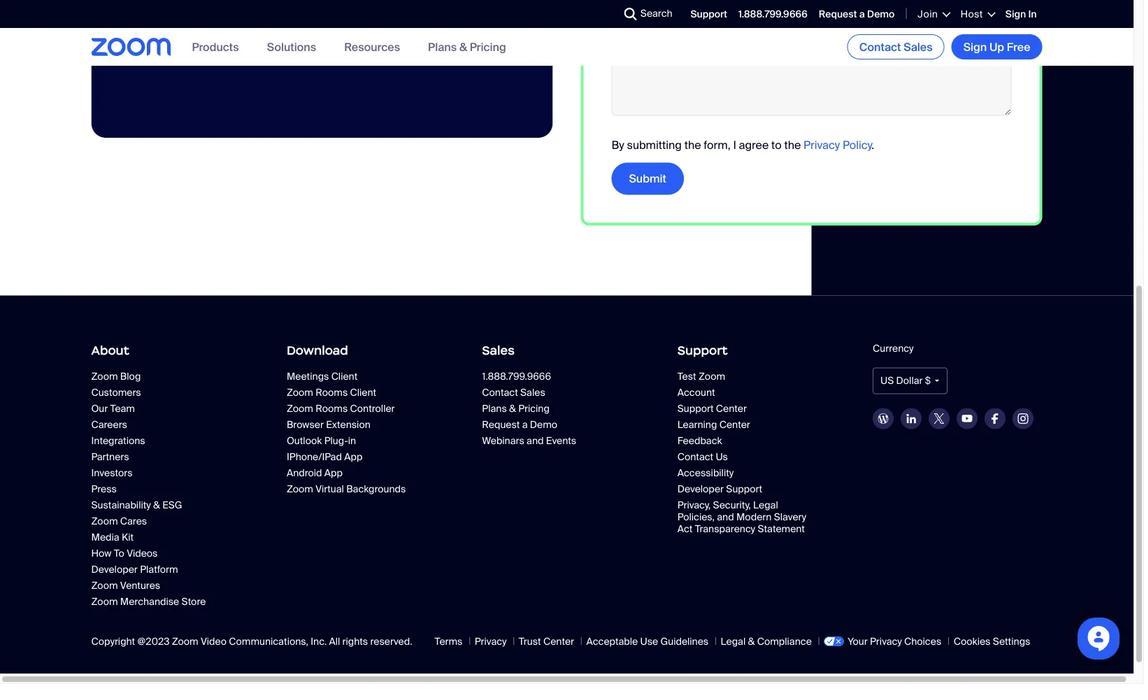 Task type: vqa. For each thing, say whether or not it's contained in the screenshot.
left Legal
yes



Task type: describe. For each thing, give the bounding box(es) containing it.
legal inside test zoom account support center learning center feedback contact us accessibility developer support privacy, security, legal policies, and modern slavery act transparency statement
[[754, 498, 778, 511]]

sales inside 1.888.799.9666 contact sales plans & pricing request a demo webinars and events
[[521, 386, 546, 399]]

plug-
[[324, 434, 348, 447]]

acceptable
[[587, 635, 638, 648]]

1 vertical spatial center
[[720, 418, 751, 431]]

0 vertical spatial center
[[716, 402, 747, 415]]

products
[[192, 39, 239, 54]]

controller
[[350, 402, 395, 415]]

1.888.799.9666 for 1.888.799.9666
[[739, 8, 808, 21]]

0 vertical spatial pricing
[[470, 39, 506, 54]]

to
[[114, 547, 124, 560]]

integrations
[[91, 434, 145, 447]]

our team link
[[91, 402, 224, 415]]

careers
[[91, 418, 127, 431]]

products button
[[192, 39, 239, 54]]

i
[[733, 138, 737, 153]]

0 horizontal spatial app
[[325, 466, 343, 479]]

zoom down how
[[91, 579, 118, 592]]

acceptable use guidelines
[[587, 635, 709, 648]]

.
[[872, 138, 875, 153]]

submit button
[[612, 163, 684, 195]]

2 vertical spatial center
[[544, 635, 574, 648]]

0 horizontal spatial contact sales link
[[482, 386, 615, 399]]

zoom up the copyright on the left bottom of the page
[[91, 595, 118, 608]]

search image
[[625, 8, 637, 20]]

meetings client zoom rooms client zoom rooms controller browser extension outlook plug-in iphone/ipad app android app zoom virtual backgrounds
[[287, 370, 406, 495]]

about
[[91, 342, 129, 358]]

twitter image
[[934, 413, 945, 424]]

search
[[641, 7, 673, 20]]

trust
[[519, 635, 541, 648]]

developer inside test zoom account support center learning center feedback contact us accessibility developer support privacy, security, legal policies, and modern slavery act transparency statement
[[678, 482, 724, 495]]

1 the from the left
[[685, 138, 701, 153]]

demo inside 1.888.799.9666 contact sales plans & pricing request a demo webinars and events
[[530, 418, 558, 431]]

1 vertical spatial client
[[350, 386, 376, 399]]

zoom down meetings
[[287, 386, 313, 399]]

ventures
[[120, 579, 160, 592]]

us
[[716, 450, 728, 463]]

modern
[[737, 510, 772, 523]]

about link
[[91, 337, 261, 363]]

0 vertical spatial plans & pricing link
[[428, 39, 506, 54]]

merchandise
[[120, 595, 179, 608]]

all
[[329, 635, 340, 648]]

pricing inside 1.888.799.9666 contact sales plans & pricing request a demo webinars and events
[[519, 402, 550, 415]]

a inside 1.888.799.9666 contact sales plans & pricing request a demo webinars and events
[[522, 418, 528, 431]]

submit
[[629, 171, 667, 186]]

customers link
[[91, 386, 224, 399]]

media kit link
[[91, 531, 224, 543]]

outlook plug-in link
[[287, 434, 420, 447]]

search image
[[625, 8, 637, 20]]

form,
[[704, 138, 731, 153]]

developer inside "zoom blog customers our team careers integrations partners investors press sustainability & esg zoom cares media kit how to videos developer platform zoom ventures zoom merchandise store"
[[91, 563, 138, 576]]

copyright @2023 zoom video communications, inc. all rights reserved.
[[91, 635, 413, 648]]

$
[[925, 374, 931, 387]]

feedback link
[[678, 434, 811, 447]]

meetings client link
[[287, 370, 456, 383]]

iphone/ipad
[[287, 450, 342, 463]]

android app link
[[287, 466, 420, 479]]

sales inside "sales" link
[[482, 342, 515, 358]]

host button
[[961, 8, 995, 21]]

contact inside 1.888.799.9666 contact sales plans & pricing request a demo webinars and events
[[482, 386, 518, 399]]

test
[[678, 370, 697, 383]]

0 vertical spatial contact
[[860, 40, 901, 54]]

store
[[182, 595, 206, 608]]

cookies settings link
[[954, 635, 1031, 648]]

by submitting the form, i agree to the privacy policy .
[[612, 138, 875, 153]]

in
[[348, 434, 356, 447]]

partners link
[[91, 450, 224, 463]]

sustainability & esg link
[[91, 498, 224, 511]]

choices
[[905, 635, 942, 648]]

contact sales
[[860, 40, 933, 54]]

resources button
[[344, 39, 400, 54]]

1 horizontal spatial app
[[344, 450, 363, 463]]

request a demo
[[819, 8, 895, 21]]

your
[[848, 635, 868, 648]]

support right search
[[691, 8, 728, 21]]

account
[[678, 386, 715, 399]]

facebook image
[[992, 413, 999, 424]]

1 horizontal spatial to
[[772, 138, 782, 153]]

and inside 1.888.799.9666 contact sales plans & pricing request a demo webinars and events
[[527, 434, 544, 447]]

linked in image
[[907, 414, 917, 424]]

solutions
[[267, 39, 316, 54]]

zoom rooms controller link
[[287, 402, 420, 415]]

zoom up browser
[[287, 402, 313, 415]]

resources
[[344, 39, 400, 54]]

business
[[783, 12, 825, 25]]

cares
[[120, 514, 147, 527]]

investors
[[91, 466, 133, 479]]

sign in
[[1006, 8, 1037, 21]]

extension
[[326, 418, 371, 431]]

your
[[761, 12, 781, 25]]

investors link
[[91, 466, 224, 479]]

settings
[[993, 635, 1031, 648]]

1.888.799.9666 for 1.888.799.9666 contact sales plans & pricing request a demo webinars and events
[[482, 370, 551, 383]]

meetings
[[287, 370, 329, 383]]

agree
[[739, 138, 769, 153]]

request inside 1.888.799.9666 contact sales plans & pricing request a demo webinars and events
[[482, 418, 520, 431]]

acceptable use guidelines link
[[587, 635, 709, 648]]

legal & compliance link
[[721, 635, 812, 648]]

learning
[[678, 418, 717, 431]]

join button
[[918, 8, 950, 21]]

zoom ai companion security and privacy whitepaper image
[[91, 0, 553, 138]]

sign for sign in
[[1006, 8, 1027, 21]]

privacy link
[[475, 635, 507, 648]]

sales link
[[482, 337, 652, 363]]

blog
[[120, 370, 141, 383]]

2 horizontal spatial privacy
[[870, 635, 902, 648]]

in
[[1029, 8, 1037, 21]]

platform
[[140, 563, 178, 576]]

accessibility
[[678, 466, 734, 479]]

download
[[287, 342, 348, 358]]

download link
[[287, 337, 456, 363]]

terms link
[[435, 635, 463, 648]]

careers link
[[91, 418, 224, 431]]

by
[[612, 138, 625, 153]]

join
[[918, 8, 938, 21]]

free
[[1007, 40, 1031, 54]]

plans inside 1.888.799.9666 contact sales plans & pricing request a demo webinars and events
[[482, 402, 507, 415]]

guidelines
[[661, 635, 709, 648]]

zoom blog customers our team careers integrations partners investors press sustainability & esg zoom cares media kit how to videos developer platform zoom ventures zoom merchandise store
[[91, 370, 206, 608]]

2 the from the left
[[785, 138, 801, 153]]



Task type: locate. For each thing, give the bounding box(es) containing it.
Additional information related to your business needs (optional) text field
[[612, 32, 1012, 116]]

1 horizontal spatial contact sales link
[[848, 34, 945, 59]]

client down the meetings client link
[[350, 386, 376, 399]]

request a demo link up the webinars and events link
[[482, 418, 615, 431]]

1 horizontal spatial sign
[[1006, 8, 1027, 21]]

0 horizontal spatial developer
[[91, 563, 138, 576]]

privacy left policy
[[804, 138, 840, 153]]

1 horizontal spatial sales
[[521, 386, 546, 399]]

videos
[[127, 547, 158, 560]]

dollar
[[897, 374, 923, 387]]

needs
[[827, 12, 855, 25]]

sign in link
[[1006, 8, 1037, 21]]

virtual
[[316, 482, 344, 495]]

copyright
[[91, 635, 135, 648]]

0 vertical spatial request a demo link
[[819, 8, 895, 21]]

demo up the webinars and events link
[[530, 418, 558, 431]]

cookies settings
[[954, 635, 1031, 648]]

0 horizontal spatial request a demo link
[[482, 418, 615, 431]]

request a demo link up contact sales
[[819, 8, 895, 21]]

kit
[[122, 531, 134, 543]]

(optional)
[[858, 12, 900, 25]]

your privacy choices link
[[824, 635, 942, 648]]

instagram image
[[1018, 413, 1029, 424]]

1 vertical spatial request
[[482, 418, 520, 431]]

center up learning center link
[[716, 402, 747, 415]]

2 horizontal spatial contact
[[860, 40, 901, 54]]

1 horizontal spatial the
[[785, 138, 801, 153]]

android
[[287, 466, 322, 479]]

privacy left trust
[[475, 635, 507, 648]]

zoom up media at bottom
[[91, 514, 118, 527]]

currency
[[873, 342, 914, 355]]

1 vertical spatial request a demo link
[[482, 418, 615, 431]]

0 vertical spatial 1.888.799.9666 link
[[739, 8, 808, 21]]

1 vertical spatial support link
[[678, 337, 847, 363]]

trust center
[[519, 635, 574, 648]]

request
[[819, 8, 857, 21], [482, 418, 520, 431]]

1 vertical spatial 1.888.799.9666 link
[[482, 370, 652, 383]]

0 vertical spatial to
[[750, 12, 759, 25]]

pricing
[[470, 39, 506, 54], [519, 402, 550, 415]]

0 horizontal spatial sign
[[964, 40, 987, 54]]

0 horizontal spatial legal
[[721, 635, 746, 648]]

plans & pricing link
[[428, 39, 506, 54], [482, 402, 615, 415]]

demo up contact sales
[[868, 8, 895, 21]]

1 horizontal spatial legal
[[754, 498, 778, 511]]

and left events at the bottom of page
[[527, 434, 544, 447]]

your privacy choices
[[848, 635, 942, 648]]

0 horizontal spatial a
[[522, 418, 528, 431]]

0 horizontal spatial request
[[482, 418, 520, 431]]

support up test
[[678, 342, 728, 358]]

2 horizontal spatial sales
[[904, 40, 933, 54]]

& inside 1.888.799.9666 contact sales plans & pricing request a demo webinars and events
[[509, 402, 516, 415]]

1 horizontal spatial developer
[[678, 482, 724, 495]]

account link
[[678, 386, 811, 399]]

1 horizontal spatial contact
[[678, 450, 714, 463]]

how to videos link
[[91, 547, 224, 560]]

webinars
[[482, 434, 525, 447]]

1 horizontal spatial plans
[[482, 402, 507, 415]]

1 horizontal spatial request a demo link
[[819, 8, 895, 21]]

1 horizontal spatial demo
[[868, 8, 895, 21]]

legal right guidelines
[[721, 635, 746, 648]]

esg
[[163, 498, 182, 511]]

& inside "zoom blog customers our team careers integrations partners investors press sustainability & esg zoom cares media kit how to videos developer platform zoom ventures zoom merchandise store"
[[153, 498, 160, 511]]

0 vertical spatial 1.888.799.9666
[[739, 8, 808, 21]]

contact up webinars
[[482, 386, 518, 399]]

1.888.799.9666 link
[[739, 8, 808, 21], [482, 370, 652, 383]]

contact sales link down "sales" link
[[482, 386, 615, 399]]

0 vertical spatial plans
[[428, 39, 457, 54]]

0 horizontal spatial privacy
[[475, 635, 507, 648]]

1.888.799.9666 down "sales" link
[[482, 370, 551, 383]]

zoom
[[91, 370, 118, 383], [699, 370, 726, 383], [287, 386, 313, 399], [287, 402, 313, 415], [287, 482, 313, 495], [91, 514, 118, 527], [91, 579, 118, 592], [91, 595, 118, 608], [172, 635, 198, 648]]

client
[[331, 370, 358, 383], [350, 386, 376, 399]]

1 horizontal spatial 1.888.799.9666 link
[[739, 8, 808, 21]]

zoom logo image
[[91, 38, 171, 56]]

0 horizontal spatial sales
[[482, 342, 515, 358]]

sign for sign up free
[[964, 40, 987, 54]]

2 vertical spatial contact
[[678, 450, 714, 463]]

trust center link
[[519, 635, 574, 648]]

1 vertical spatial a
[[522, 418, 528, 431]]

support link right search
[[691, 8, 728, 21]]

contact sales link down "(optional)"
[[848, 34, 945, 59]]

center
[[716, 402, 747, 415], [720, 418, 751, 431], [544, 635, 574, 648]]

1.888.799.9666 inside 1.888.799.9666 contact sales plans & pricing request a demo webinars and events
[[482, 370, 551, 383]]

0 horizontal spatial 1.888.799.9666 link
[[482, 370, 652, 383]]

plans
[[428, 39, 457, 54], [482, 402, 507, 415]]

sign inside sign up free link
[[964, 40, 987, 54]]

cookies
[[954, 635, 991, 648]]

contact down "(optional)"
[[860, 40, 901, 54]]

developer support link
[[678, 482, 811, 495]]

support
[[691, 8, 728, 21], [678, 342, 728, 358], [678, 402, 714, 415], [726, 482, 763, 495]]

contact down the feedback
[[678, 450, 714, 463]]

and left modern
[[717, 510, 734, 523]]

0 horizontal spatial demo
[[530, 418, 558, 431]]

1 vertical spatial plans
[[482, 402, 507, 415]]

1.888.799.9666 link left needs
[[739, 8, 808, 21]]

browser
[[287, 418, 324, 431]]

1 horizontal spatial privacy
[[804, 138, 840, 153]]

statement
[[758, 522, 805, 535]]

app
[[344, 450, 363, 463], [325, 466, 343, 479]]

blog image
[[878, 413, 889, 424]]

to
[[750, 12, 759, 25], [772, 138, 782, 153]]

1 vertical spatial and
[[717, 510, 734, 523]]

sign left up
[[964, 40, 987, 54]]

developer platform link
[[91, 563, 224, 576]]

1 horizontal spatial request
[[819, 8, 857, 21]]

support link
[[691, 8, 728, 21], [678, 337, 847, 363]]

events
[[546, 434, 577, 447]]

drop down icon image
[[935, 379, 940, 382]]

contact us link
[[678, 450, 811, 463]]

1 vertical spatial demo
[[530, 418, 558, 431]]

rooms up 'extension'
[[316, 402, 348, 415]]

&
[[460, 39, 467, 54], [509, 402, 516, 415], [153, 498, 160, 511], [748, 635, 755, 648]]

developer down to
[[91, 563, 138, 576]]

1 vertical spatial legal
[[721, 635, 746, 648]]

support center link
[[678, 402, 811, 415]]

0 vertical spatial sales
[[904, 40, 933, 54]]

partners
[[91, 450, 129, 463]]

and inside test zoom account support center learning center feedback contact us accessibility developer support privacy, security, legal policies, and modern slavery act transparency statement
[[717, 510, 734, 523]]

to right the agree
[[772, 138, 782, 153]]

policies,
[[678, 510, 715, 523]]

zoom rooms client link
[[287, 386, 420, 399]]

1 vertical spatial 1.888.799.9666
[[482, 370, 551, 383]]

privacy right your
[[870, 635, 902, 648]]

0 horizontal spatial and
[[527, 434, 544, 447]]

integrations link
[[91, 434, 224, 447]]

sales down join
[[904, 40, 933, 54]]

privacy, security, legal policies, and modern slavery act transparency statement link
[[678, 498, 811, 535]]

privacy,
[[678, 498, 711, 511]]

0 vertical spatial client
[[331, 370, 358, 383]]

video
[[201, 635, 227, 648]]

@2023
[[137, 635, 170, 648]]

0 vertical spatial contact sales link
[[848, 34, 945, 59]]

solutions button
[[267, 39, 316, 54]]

support link up test zoom link
[[678, 337, 847, 363]]

request a demo link for plans & pricing
[[482, 418, 615, 431]]

contact inside test zoom account support center learning center feedback contact us accessibility developer support privacy, security, legal policies, and modern slavery act transparency statement
[[678, 450, 714, 463]]

privacy policy link
[[804, 138, 872, 153]]

1.888.799.9666 left needs
[[739, 8, 808, 21]]

0 vertical spatial app
[[344, 450, 363, 463]]

sales up the webinars and events link
[[521, 386, 546, 399]]

host
[[961, 8, 984, 21]]

to left your
[[750, 12, 759, 25]]

1 vertical spatial sign
[[964, 40, 987, 54]]

use
[[640, 635, 658, 648]]

1 vertical spatial rooms
[[316, 402, 348, 415]]

0 horizontal spatial plans
[[428, 39, 457, 54]]

security,
[[713, 498, 751, 511]]

1.888.799.9666 link down "sales" link
[[482, 370, 652, 383]]

0 vertical spatial demo
[[868, 8, 895, 21]]

zoom up account
[[699, 370, 726, 383]]

0 horizontal spatial contact
[[482, 386, 518, 399]]

zoom virtual backgrounds link
[[287, 482, 420, 495]]

0 vertical spatial rooms
[[316, 386, 348, 399]]

and
[[527, 434, 544, 447], [717, 510, 734, 523]]

1 vertical spatial app
[[325, 466, 343, 479]]

our
[[91, 402, 108, 415]]

a up webinars
[[522, 418, 528, 431]]

0 horizontal spatial to
[[750, 12, 759, 25]]

0 vertical spatial legal
[[754, 498, 778, 511]]

legal down developer support link
[[754, 498, 778, 511]]

1 vertical spatial pricing
[[519, 402, 550, 415]]

request left "(optional)"
[[819, 8, 857, 21]]

0 horizontal spatial the
[[685, 138, 701, 153]]

0 vertical spatial request
[[819, 8, 857, 21]]

1 vertical spatial to
[[772, 138, 782, 153]]

sign up free
[[964, 40, 1031, 54]]

client up zoom rooms client link on the bottom left of the page
[[331, 370, 358, 383]]

feedback
[[678, 434, 722, 447]]

None text field
[[612, 0, 1012, 3]]

the left form,
[[685, 138, 701, 153]]

sales up 1.888.799.9666 contact sales plans & pricing request a demo webinars and events on the bottom of the page
[[482, 342, 515, 358]]

act
[[678, 522, 693, 535]]

1 horizontal spatial and
[[717, 510, 734, 523]]

zoom up customers
[[91, 370, 118, 383]]

youtube image
[[962, 415, 973, 422]]

support down accessibility link at the right of the page
[[726, 482, 763, 495]]

request up webinars
[[482, 418, 520, 431]]

us
[[881, 374, 894, 387]]

rooms up zoom rooms controller link
[[316, 386, 348, 399]]

us dollar $ button
[[873, 367, 948, 394]]

support down account
[[678, 402, 714, 415]]

terms
[[435, 635, 463, 648]]

0 horizontal spatial pricing
[[470, 39, 506, 54]]

1 vertical spatial contact sales link
[[482, 386, 615, 399]]

1 vertical spatial developer
[[91, 563, 138, 576]]

up
[[990, 40, 1005, 54]]

app down outlook plug-in link
[[344, 450, 363, 463]]

2 vertical spatial sales
[[521, 386, 546, 399]]

center up feedback link
[[720, 418, 751, 431]]

1 horizontal spatial 1.888.799.9666
[[739, 8, 808, 21]]

1.888.799.9666 contact sales plans & pricing request a demo webinars and events
[[482, 370, 577, 447]]

0 vertical spatial a
[[860, 8, 865, 21]]

press
[[91, 482, 117, 495]]

request a demo link for 1.888.799.9666
[[819, 8, 895, 21]]

0 vertical spatial and
[[527, 434, 544, 447]]

1 horizontal spatial pricing
[[519, 402, 550, 415]]

additional information related to your business needs (optional)
[[612, 12, 900, 25]]

1 vertical spatial sales
[[482, 342, 515, 358]]

center right trust
[[544, 635, 574, 648]]

1 horizontal spatial a
[[860, 8, 865, 21]]

sign left in
[[1006, 8, 1027, 21]]

sign up free link
[[952, 34, 1043, 59]]

press link
[[91, 482, 224, 495]]

developer down accessibility
[[678, 482, 724, 495]]

1 vertical spatial contact
[[482, 386, 518, 399]]

zoom down android
[[287, 482, 313, 495]]

0 horizontal spatial 1.888.799.9666
[[482, 370, 551, 383]]

a right needs
[[860, 8, 865, 21]]

accessibility link
[[678, 466, 811, 479]]

2 rooms from the top
[[316, 402, 348, 415]]

the right the agree
[[785, 138, 801, 153]]

1 vertical spatial plans & pricing link
[[482, 402, 615, 415]]

0 vertical spatial support link
[[691, 8, 728, 21]]

0 vertical spatial developer
[[678, 482, 724, 495]]

1 rooms from the top
[[316, 386, 348, 399]]

zoom merchandise store link
[[91, 595, 224, 608]]

zoom ventures link
[[91, 579, 224, 592]]

reserved.
[[370, 635, 413, 648]]

app up 'virtual'
[[325, 466, 343, 479]]

0 vertical spatial sign
[[1006, 8, 1027, 21]]

outlook
[[287, 434, 322, 447]]

zoom left video
[[172, 635, 198, 648]]

zoom inside test zoom account support center learning center feedback contact us accessibility developer support privacy, security, legal policies, and modern slavery act transparency statement
[[699, 370, 726, 383]]



